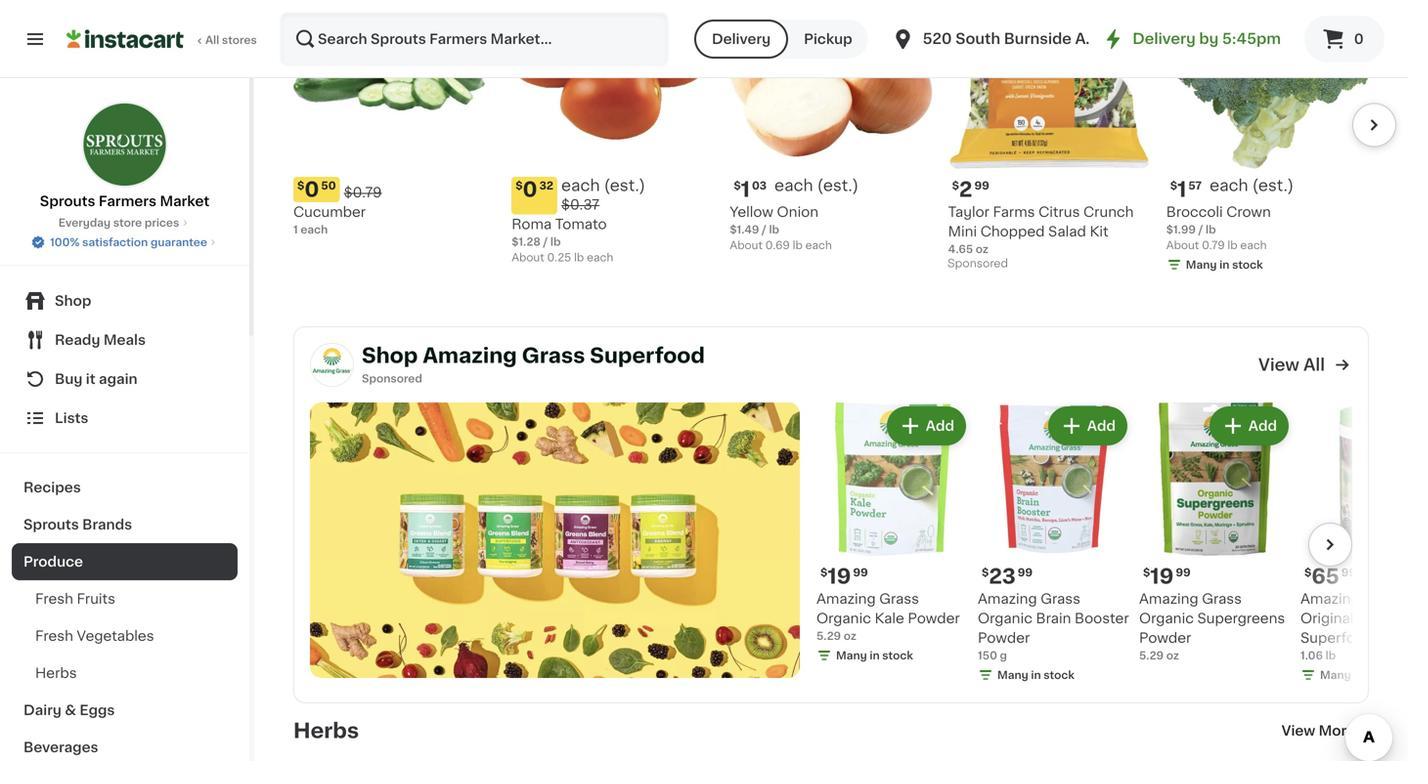 Task type: describe. For each thing, give the bounding box(es) containing it.
stock for 19
[[882, 651, 913, 662]]

burnside
[[1004, 32, 1072, 46]]

lb up "0.79"
[[1206, 225, 1216, 235]]

superfood inside shop amazing grass superfood spo nsored
[[590, 346, 705, 366]]

organic for 23
[[978, 612, 1033, 626]]

lb right "0.79"
[[1228, 240, 1238, 251]]

50
[[321, 181, 336, 191]]

lists
[[55, 412, 88, 425]]

100% satisfaction guarantee
[[50, 237, 207, 248]]

oz inside taylor farms citrus crunch mini chopped salad kit 4.65 oz
[[976, 244, 989, 255]]

kale
[[875, 612, 905, 626]]

$ up amazing grass organic supergreens powder 5.29 oz
[[1143, 568, 1151, 579]]

$ 19 99 for amazing grass organic kale powder
[[821, 567, 868, 587]]

fresh vegetables link
[[12, 618, 238, 655]]

2
[[959, 180, 973, 200]]

0.79
[[1202, 240, 1225, 251]]

amazing for 65
[[1301, 593, 1360, 606]]

yellow
[[730, 206, 774, 219]]

prices
[[145, 218, 179, 228]]

shop for shop
[[55, 294, 91, 308]]

0 horizontal spatial all
[[205, 35, 219, 45]]

supergreens
[[1198, 612, 1285, 626]]

$ inside the $ 0 50 $0.79 cucumber 1 each
[[297, 181, 305, 191]]

5:45pm
[[1222, 32, 1281, 46]]

lb up 0.25
[[551, 237, 561, 248]]

dairy & eggs link
[[12, 692, 238, 730]]

57
[[1189, 181, 1202, 191]]

taylor farms citrus crunch mini chopped salad kit 4.65 oz
[[948, 206, 1134, 255]]

$0.50 original price: $0.79 element
[[293, 177, 496, 203]]

0 for each
[[523, 180, 538, 200]]

everyday store prices
[[58, 218, 179, 228]]

taylor
[[948, 206, 990, 219]]

citrus
[[1039, 206, 1080, 219]]

view for view more
[[1282, 725, 1316, 738]]

5.29 for supergreens
[[1139, 651, 1164, 662]]

onion
[[777, 206, 819, 219]]

about for broccoli
[[1167, 240, 1199, 251]]

grass for 23
[[1041, 593, 1081, 606]]

satisfaction
[[82, 237, 148, 248]]

&
[[65, 704, 76, 718]]

south
[[956, 32, 1001, 46]]

sprouts for sprouts farmers market
[[40, 195, 95, 208]]

19 for amazing grass organic supergreens powder
[[1151, 567, 1174, 587]]

$1.57 each (estimated) element
[[1167, 177, 1369, 203]]

0 for $0.79
[[305, 180, 319, 200]]

$1.49
[[730, 225, 759, 235]]

$0.37
[[561, 198, 600, 212]]

superfood inside "amazing grass original green superfood 1.06 lb"
[[1301, 632, 1374, 646]]

delivery for delivery
[[712, 32, 771, 46]]

520
[[923, 32, 952, 46]]

520 south burnside avenue button
[[892, 12, 1132, 67]]

amazing grass organic kale powder 5.29 oz
[[817, 593, 960, 642]]

broccoli
[[1167, 206, 1223, 219]]

delivery by 5:45pm link
[[1102, 27, 1281, 51]]

520 south burnside avenue
[[923, 32, 1132, 46]]

amazing grass original green superfood 1.06 lb
[[1301, 593, 1404, 662]]

instacart logo image
[[67, 27, 184, 51]]

organic for 19
[[817, 612, 871, 626]]

03
[[752, 181, 767, 191]]

booster
[[1075, 612, 1129, 626]]

buy it again
[[55, 373, 138, 386]]

grass for 19
[[879, 593, 919, 606]]

buy
[[55, 373, 83, 386]]

$ 0 50 $0.79 cucumber 1 each
[[293, 180, 382, 235]]

amazing for 23
[[978, 593, 1037, 606]]

sprouts for sprouts brands
[[23, 518, 79, 532]]

view all
[[1259, 357, 1325, 374]]

ready meals
[[55, 334, 146, 347]]

lb up the 0.69
[[769, 225, 780, 235]]

$1.03 each (estimated) element
[[730, 177, 933, 203]]

amazing grass organic supergreens powder 5.29 oz
[[1139, 593, 1285, 662]]

fresh vegetables
[[35, 630, 154, 644]]

green
[[1358, 612, 1400, 626]]

in down "0.79"
[[1220, 260, 1230, 271]]

fresh for fresh vegetables
[[35, 630, 73, 644]]

150
[[978, 651, 998, 662]]

sprouts brands link
[[12, 507, 238, 544]]

ready meals link
[[12, 321, 238, 360]]

$1.28
[[512, 237, 541, 248]]

3 add from the left
[[1249, 420, 1277, 433]]

market
[[160, 195, 210, 208]]

many in stock down "0.79"
[[1186, 260, 1263, 271]]

oz for supergreens
[[1167, 651, 1179, 662]]

$ inside $ 1 57 each (est.)
[[1171, 181, 1178, 191]]

crunch
[[1084, 206, 1134, 219]]

0.25
[[547, 252, 571, 263]]

everyday
[[58, 218, 111, 228]]

powder for supergreens
[[1139, 632, 1192, 646]]

lb inside "amazing grass original green superfood 1.06 lb"
[[1326, 651, 1336, 662]]

view more link
[[1282, 722, 1369, 741]]

everyday store prices link
[[58, 215, 191, 231]]

99 for taylor farms citrus crunch mini chopped salad kit
[[975, 181, 990, 191]]

recipes
[[23, 481, 81, 495]]

/ for yellow
[[762, 225, 767, 235]]

dairy
[[23, 704, 62, 718]]

0 button
[[1305, 16, 1385, 63]]

buy it again link
[[12, 360, 238, 399]]

many in stock for 65
[[1320, 670, 1398, 681]]

cucumber
[[293, 206, 366, 219]]

32
[[539, 181, 554, 191]]

meals
[[104, 334, 146, 347]]

3 add button from the left
[[1212, 409, 1287, 444]]

0 vertical spatial herbs
[[35, 667, 77, 681]]

fresh fruits link
[[12, 581, 238, 618]]

sponsored badge image
[[948, 259, 1007, 270]]

0 inside button
[[1354, 32, 1364, 46]]

delivery button
[[694, 20, 788, 59]]

tomato
[[555, 218, 607, 231]]

99 for amazing grass organic supergreens powder
[[1176, 568, 1191, 579]]

in for 23
[[1031, 670, 1041, 681]]

it
[[86, 373, 95, 386]]

grass inside amazing grass organic supergreens powder 5.29 oz
[[1202, 593, 1242, 606]]

$ 1 03 each (est.)
[[734, 178, 859, 200]]

many in stock for 23
[[998, 670, 1075, 681]]

sprouts farmers market link
[[40, 102, 210, 211]]

lb right the 0.69
[[793, 240, 803, 251]]

$ 65 99
[[1305, 567, 1357, 587]]

beverages
[[23, 741, 98, 755]]

recipes link
[[12, 469, 238, 507]]

avenue
[[1075, 32, 1132, 46]]

fresh fruits
[[35, 593, 115, 606]]



Task type: vqa. For each thing, say whether or not it's contained in the screenshot.
the bottom Hearts
no



Task type: locate. For each thing, give the bounding box(es) containing it.
grass inside shop amazing grass superfood spo nsored
[[522, 346, 585, 366]]

1 horizontal spatial oz
[[976, 244, 989, 255]]

organic inside amazing grass organic supergreens powder 5.29 oz
[[1139, 612, 1194, 626]]

99 for amazing grass original green superfood
[[1342, 568, 1357, 579]]

many in stock down kale
[[836, 651, 913, 662]]

1 vertical spatial shop
[[362, 346, 418, 366]]

2 horizontal spatial organic
[[1139, 612, 1194, 626]]

shop inside shop amazing grass superfood spo nsored
[[362, 346, 418, 366]]

amazing grass image
[[310, 343, 354, 387]]

1 (est.) from the left
[[817, 178, 859, 194]]

each inside broccoli crown $1.99 / lb about 0.79 lb each
[[1241, 240, 1267, 251]]

produce
[[23, 556, 83, 569]]

amazing inside shop amazing grass superfood spo nsored
[[423, 346, 517, 366]]

19 for amazing grass organic kale powder
[[828, 567, 851, 587]]

99 right 65
[[1342, 568, 1357, 579]]

produce link
[[12, 544, 238, 581]]

0 horizontal spatial about
[[512, 252, 545, 263]]

/ right $1.49
[[762, 225, 767, 235]]

shop up "ready"
[[55, 294, 91, 308]]

1 $ 19 99 from the left
[[821, 567, 868, 587]]

$ left "03"
[[734, 181, 741, 191]]

0 vertical spatial item carousel region
[[266, 0, 1397, 311]]

shop for shop amazing grass superfood spo nsored
[[362, 346, 418, 366]]

each inside the $ 0 50 $0.79 cucumber 1 each
[[301, 225, 328, 235]]

0 horizontal spatial herbs link
[[12, 655, 238, 692]]

fresh for fresh fruits
[[35, 593, 73, 606]]

amazing for 19
[[817, 593, 876, 606]]

each up onion
[[775, 178, 813, 194]]

2 $ 19 99 from the left
[[1143, 567, 1191, 587]]

1 add from the left
[[926, 420, 955, 433]]

about down $1.99
[[1167, 240, 1199, 251]]

2 horizontal spatial powder
[[1139, 632, 1192, 646]]

1 horizontal spatial /
[[762, 225, 767, 235]]

(est.) inside $ 1 03 each (est.)
[[817, 178, 859, 194]]

stock for 23
[[1044, 670, 1075, 681]]

brain
[[1036, 612, 1071, 626]]

0 vertical spatial sprouts
[[40, 195, 95, 208]]

amazing inside amazing grass organic brain booster powder 150 g
[[978, 593, 1037, 606]]

g
[[1000, 651, 1007, 662]]

19 up amazing grass organic supergreens powder 5.29 oz
[[1151, 567, 1174, 587]]

/ inside yellow onion $1.49 / lb about 0.69 lb each
[[762, 225, 767, 235]]

1 horizontal spatial organic
[[978, 612, 1033, 626]]

(est.) for $ 1 57 each (est.)
[[1253, 178, 1294, 194]]

1 horizontal spatial add button
[[1050, 409, 1126, 444]]

2 horizontal spatial (est.)
[[1253, 178, 1294, 194]]

0 horizontal spatial powder
[[908, 612, 960, 626]]

oz
[[976, 244, 989, 255], [844, 631, 857, 642], [1167, 651, 1179, 662]]

1 horizontal spatial delivery
[[1133, 32, 1196, 46]]

0 horizontal spatial (est.)
[[604, 178, 646, 194]]

many in stock down g
[[998, 670, 1075, 681]]

crown
[[1227, 206, 1271, 219]]

each up crown
[[1210, 178, 1249, 194]]

vegetables
[[77, 630, 154, 644]]

add button for booster
[[1050, 409, 1126, 444]]

in for 19
[[870, 651, 880, 662]]

99 inside $ 23 99
[[1018, 568, 1033, 579]]

1 horizontal spatial $ 19 99
[[1143, 567, 1191, 587]]

99 inside $ 2 99
[[975, 181, 990, 191]]

add
[[926, 420, 955, 433], [1087, 420, 1116, 433], [1249, 420, 1277, 433]]

fruits
[[77, 593, 115, 606]]

in down "amazing grass original green superfood 1.06 lb"
[[1354, 670, 1364, 681]]

delivery inside button
[[712, 32, 771, 46]]

stock inside product group
[[1044, 670, 1075, 681]]

view more
[[1282, 725, 1356, 738]]

delivery by 5:45pm
[[1133, 32, 1281, 46]]

all
[[205, 35, 219, 45], [1304, 357, 1325, 374]]

1 left 57 at the top of page
[[1178, 180, 1187, 200]]

organic inside amazing grass organic brain booster powder 150 g
[[978, 612, 1033, 626]]

0 horizontal spatial $ 19 99
[[821, 567, 868, 587]]

1 add button from the left
[[889, 409, 964, 444]]

broccoli crown $1.99 / lb about 0.79 lb each
[[1167, 206, 1271, 251]]

1.06
[[1301, 651, 1323, 662]]

0 vertical spatial shop
[[55, 294, 91, 308]]

1 for $ 1 03 each (est.)
[[741, 180, 750, 200]]

1 vertical spatial herbs link
[[293, 720, 359, 743]]

organic right booster
[[1139, 612, 1194, 626]]

1 inside the $ 0 50 $0.79 cucumber 1 each
[[293, 225, 298, 235]]

0 vertical spatial superfood
[[590, 346, 705, 366]]

about down $1.49
[[730, 240, 763, 251]]

$0.79
[[344, 186, 382, 200]]

2 horizontal spatial add button
[[1212, 409, 1287, 444]]

1 down cucumber
[[293, 225, 298, 235]]

fresh down fresh fruits on the bottom left of the page
[[35, 630, 73, 644]]

sprouts down recipes
[[23, 518, 79, 532]]

many inside product group
[[998, 670, 1029, 681]]

grass for 65
[[1364, 593, 1404, 606]]

more
[[1319, 725, 1356, 738]]

0 horizontal spatial add
[[926, 420, 955, 433]]

sprouts up everyday
[[40, 195, 95, 208]]

0 vertical spatial herbs link
[[12, 655, 238, 692]]

1 vertical spatial oz
[[844, 631, 857, 642]]

(est.) for $ 1 03 each (est.)
[[817, 178, 859, 194]]

grass inside amazing grass organic brain booster powder 150 g
[[1041, 593, 1081, 606]]

lb
[[769, 225, 780, 235], [1206, 225, 1216, 235], [551, 237, 561, 248], [793, 240, 803, 251], [1228, 240, 1238, 251], [574, 252, 584, 263], [1326, 651, 1336, 662]]

ready
[[55, 334, 100, 347]]

organic
[[817, 612, 871, 626], [978, 612, 1033, 626], [1139, 612, 1194, 626]]

delivery
[[1133, 32, 1196, 46], [712, 32, 771, 46]]

amazing grass organic brain booster powder 150 g
[[978, 593, 1129, 662]]

$ inside $ 1 03 each (est.)
[[734, 181, 741, 191]]

superfood
[[590, 346, 705, 366], [1301, 632, 1374, 646]]

oz for kale
[[844, 631, 857, 642]]

in
[[1220, 260, 1230, 271], [870, 651, 880, 662], [1031, 670, 1041, 681], [1354, 670, 1364, 681]]

eggs
[[80, 704, 115, 718]]

shop amazing grass superfood spo nsored
[[362, 346, 705, 384]]

amazing inside "amazing grass original green superfood 1.06 lb"
[[1301, 593, 1360, 606]]

farmers
[[99, 195, 157, 208]]

product group containing 23
[[978, 403, 1132, 688]]

99 inside $ 65 99
[[1342, 568, 1357, 579]]

each down onion
[[806, 240, 832, 251]]

each up $0.37 in the left top of the page
[[561, 178, 600, 194]]

1 19 from the left
[[828, 567, 851, 587]]

powder inside amazing grass organic supergreens powder 5.29 oz
[[1139, 632, 1192, 646]]

0 horizontal spatial 19
[[828, 567, 851, 587]]

brands
[[82, 518, 132, 532]]

$ 19 99
[[821, 567, 868, 587], [1143, 567, 1191, 587]]

3 organic from the left
[[1139, 612, 1194, 626]]

amazing inside amazing grass organic kale powder 5.29 oz
[[817, 593, 876, 606]]

pickup
[[804, 32, 853, 46]]

$ inside $ 2 99
[[952, 181, 959, 191]]

chopped
[[981, 225, 1045, 239]]

stock down amazing grass organic brain booster powder 150 g
[[1044, 670, 1075, 681]]

$ 19 99 for amazing grass organic supergreens powder
[[1143, 567, 1191, 587]]

add for booster
[[1087, 420, 1116, 433]]

3 (est.) from the left
[[1253, 178, 1294, 194]]

1 horizontal spatial 0
[[523, 180, 538, 200]]

roma
[[512, 218, 552, 231]]

pickup button
[[788, 20, 868, 59]]

1 left "03"
[[741, 180, 750, 200]]

lb right the 1.06
[[1326, 651, 1336, 662]]

1 vertical spatial sprouts
[[23, 518, 79, 532]]

shop
[[55, 294, 91, 308], [362, 346, 418, 366]]

0 horizontal spatial 0
[[305, 180, 319, 200]]

each
[[775, 178, 813, 194], [561, 178, 600, 194], [1210, 178, 1249, 194], [301, 225, 328, 235], [806, 240, 832, 251], [1241, 240, 1267, 251], [587, 252, 613, 263]]

(est.) inside $ 0 32 each (est.) $0.37 roma tomato $1.28 / lb about 0.25 lb each
[[604, 178, 646, 194]]

delivery left pickup at the top of page
[[712, 32, 771, 46]]

organic up g
[[978, 612, 1033, 626]]

1 horizontal spatial add
[[1087, 420, 1116, 433]]

ready meals button
[[12, 321, 238, 360]]

0 horizontal spatial superfood
[[590, 346, 705, 366]]

item carousel region
[[266, 0, 1397, 311], [800, 403, 1408, 688]]

many for 19
[[836, 651, 867, 662]]

sprouts inside sprouts farmers market 'link'
[[40, 195, 95, 208]]

1 vertical spatial view
[[1282, 725, 1316, 738]]

product group
[[948, 0, 1151, 275], [817, 403, 970, 668], [978, 403, 1132, 688], [1139, 403, 1293, 664]]

1 vertical spatial superfood
[[1301, 632, 1374, 646]]

grass inside "amazing grass original green superfood 1.06 lb"
[[1364, 593, 1404, 606]]

Search field
[[282, 14, 667, 65]]

many for 65
[[1320, 670, 1351, 681]]

1 horizontal spatial (est.)
[[817, 178, 859, 194]]

2 horizontal spatial add
[[1249, 420, 1277, 433]]

add button
[[889, 409, 964, 444], [1050, 409, 1126, 444], [1212, 409, 1287, 444]]

/ inside $ 0 32 each (est.) $0.37 roma tomato $1.28 / lb about 0.25 lb each
[[543, 237, 548, 248]]

2 vertical spatial oz
[[1167, 651, 1179, 662]]

0 horizontal spatial delivery
[[712, 32, 771, 46]]

/ right "$1.28"
[[543, 237, 548, 248]]

1 horizontal spatial shop
[[362, 346, 418, 366]]

1 for $ 1 57 each (est.)
[[1178, 180, 1187, 200]]

sprouts farmers market
[[40, 195, 210, 208]]

1 fresh from the top
[[35, 593, 73, 606]]

0 horizontal spatial organic
[[817, 612, 871, 626]]

delivery left by
[[1133, 32, 1196, 46]]

many down amazing grass organic kale powder 5.29 oz
[[836, 651, 867, 662]]

oz inside amazing grass organic supergreens powder 5.29 oz
[[1167, 651, 1179, 662]]

add for powder
[[926, 420, 955, 433]]

herbs link
[[12, 655, 238, 692], [293, 720, 359, 743]]

0.69
[[766, 240, 790, 251]]

2 fresh from the top
[[35, 630, 73, 644]]

1 horizontal spatial herbs
[[293, 721, 359, 742]]

all stores
[[205, 35, 257, 45]]

/ down broccoli
[[1199, 225, 1203, 235]]

1 horizontal spatial 5.29
[[1139, 651, 1164, 662]]

65
[[1312, 567, 1340, 587]]

(est.) for $ 0 32 each (est.) $0.37 roma tomato $1.28 / lb about 0.25 lb each
[[604, 178, 646, 194]]

powder for kale
[[908, 612, 960, 626]]

by
[[1199, 32, 1219, 46]]

guarantee
[[151, 237, 207, 248]]

99 for amazing grass organic brain booster powder
[[1018, 568, 1033, 579]]

2 horizontal spatial oz
[[1167, 651, 1179, 662]]

in for 65
[[1354, 670, 1364, 681]]

0 inside $ 0 32 each (est.) $0.37 roma tomato $1.28 / lb about 0.25 lb each
[[523, 180, 538, 200]]

4.65
[[948, 244, 973, 255]]

original
[[1301, 612, 1354, 626]]

fresh down produce
[[35, 593, 73, 606]]

1 vertical spatial fresh
[[35, 630, 73, 644]]

sprouts farmers market logo image
[[82, 102, 168, 188]]

1 horizontal spatial about
[[730, 240, 763, 251]]

/ for broccoli
[[1199, 225, 1203, 235]]

2 add button from the left
[[1050, 409, 1126, 444]]

about
[[730, 240, 763, 251], [1167, 240, 1199, 251], [512, 252, 545, 263]]

$ left 50 at left top
[[297, 181, 305, 191]]

0
[[1354, 32, 1364, 46], [305, 180, 319, 200], [523, 180, 538, 200]]

0 vertical spatial 5.29
[[817, 631, 841, 642]]

$ 0 32 each (est.) $0.37 roma tomato $1.28 / lb about 0.25 lb each
[[512, 178, 646, 263]]

powder
[[908, 612, 960, 626], [978, 632, 1030, 646], [1139, 632, 1192, 646]]

delivery for delivery by 5:45pm
[[1133, 32, 1196, 46]]

1 inside $ 1 03 each (est.)
[[741, 180, 750, 200]]

5.29
[[817, 631, 841, 642], [1139, 651, 1164, 662]]

stock down kale
[[882, 651, 913, 662]]

1 vertical spatial herbs
[[293, 721, 359, 742]]

99 right 23
[[1018, 568, 1033, 579]]

all stores link
[[67, 12, 258, 67]]

$ left 32
[[516, 181, 523, 191]]

$ 2 99
[[952, 180, 990, 200]]

19
[[828, 567, 851, 587], [1151, 567, 1174, 587]]

sprouts inside sprouts brands link
[[23, 518, 79, 532]]

in down amazing grass organic brain booster powder 150 g
[[1031, 670, 1041, 681]]

$ up 150
[[982, 568, 989, 579]]

1 vertical spatial all
[[1304, 357, 1325, 374]]

2 add from the left
[[1087, 420, 1116, 433]]

dairy & eggs
[[23, 704, 115, 718]]

1 horizontal spatial 1
[[741, 180, 750, 200]]

0 horizontal spatial 5.29
[[817, 631, 841, 642]]

$ left 57 at the top of page
[[1171, 181, 1178, 191]]

many in stock for 19
[[836, 651, 913, 662]]

each down tomato
[[587, 252, 613, 263]]

0 horizontal spatial oz
[[844, 631, 857, 642]]

(est.) inside $ 1 57 each (est.)
[[1253, 178, 1294, 194]]

2 (est.) from the left
[[604, 178, 646, 194]]

0 horizontal spatial 1
[[293, 225, 298, 235]]

None search field
[[280, 12, 669, 67]]

0 horizontal spatial herbs
[[35, 667, 77, 681]]

0 horizontal spatial add button
[[889, 409, 964, 444]]

5.29 for kale
[[817, 631, 841, 642]]

amazing grass image
[[310, 403, 800, 679]]

5.29 inside amazing grass organic supergreens powder 5.29 oz
[[1139, 651, 1164, 662]]

2 horizontal spatial 1
[[1178, 180, 1187, 200]]

99 for amazing grass organic kale powder
[[853, 568, 868, 579]]

0 vertical spatial view
[[1259, 357, 1300, 374]]

1 horizontal spatial powder
[[978, 632, 1030, 646]]

stores
[[222, 35, 257, 45]]

many
[[1186, 260, 1217, 271], [836, 651, 867, 662], [998, 670, 1029, 681], [1320, 670, 1351, 681]]

each inside $ 1 57 each (est.)
[[1210, 178, 1249, 194]]

shop up nsored
[[362, 346, 418, 366]]

about down "$1.28"
[[512, 252, 545, 263]]

nsored
[[384, 373, 422, 384]]

spo
[[362, 373, 384, 384]]

amazing inside amazing grass organic supergreens powder 5.29 oz
[[1139, 593, 1199, 606]]

19 up amazing grass organic kale powder 5.29 oz
[[828, 567, 851, 587]]

(est.) up tomato
[[604, 178, 646, 194]]

in down kale
[[870, 651, 880, 662]]

$ up amazing grass organic kale powder 5.29 oz
[[821, 568, 828, 579]]

many down "0.79"
[[1186, 260, 1217, 271]]

about inside yellow onion $1.49 / lb about 0.69 lb each
[[730, 240, 763, 251]]

1 vertical spatial item carousel region
[[800, 403, 1408, 688]]

0 vertical spatial oz
[[976, 244, 989, 255]]

$ up "taylor"
[[952, 181, 959, 191]]

stock down broccoli crown $1.99 / lb about 0.79 lb each
[[1232, 260, 1263, 271]]

each down crown
[[1241, 240, 1267, 251]]

2 horizontal spatial about
[[1167, 240, 1199, 251]]

grass inside amazing grass organic kale powder 5.29 oz
[[879, 593, 919, 606]]

99 right 2
[[975, 181, 990, 191]]

2 19 from the left
[[1151, 567, 1174, 587]]

stock for 65
[[1367, 670, 1398, 681]]

1 horizontal spatial herbs link
[[293, 720, 359, 743]]

0 inside the $ 0 50 $0.79 cucumber 1 each
[[305, 180, 319, 200]]

many down the 1.06
[[1320, 670, 1351, 681]]

$ inside $ 65 99
[[1305, 568, 1312, 579]]

each down cucumber
[[301, 225, 328, 235]]

$ 19 99 up amazing grass organic supergreens powder 5.29 oz
[[1143, 567, 1191, 587]]

$ 19 99 up amazing grass organic kale powder 5.29 oz
[[821, 567, 868, 587]]

1 vertical spatial 5.29
[[1139, 651, 1164, 662]]

product group containing 2
[[948, 0, 1151, 275]]

1 inside $ 1 57 each (est.)
[[1178, 180, 1187, 200]]

(est.) up onion
[[817, 178, 859, 194]]

0 horizontal spatial shop
[[55, 294, 91, 308]]

many down g
[[998, 670, 1029, 681]]

item carousel region containing 19
[[800, 403, 1408, 688]]

$ inside $ 0 32 each (est.) $0.37 roma tomato $1.28 / lb about 0.25 lb each
[[516, 181, 523, 191]]

0 vertical spatial fresh
[[35, 593, 73, 606]]

farms
[[993, 206, 1035, 219]]

1 horizontal spatial superfood
[[1301, 632, 1374, 646]]

delivery inside 'link'
[[1133, 32, 1196, 46]]

lb right 0.25
[[574, 252, 584, 263]]

2 organic from the left
[[978, 612, 1033, 626]]

shop link
[[12, 282, 238, 321]]

0 vertical spatial all
[[205, 35, 219, 45]]

about inside broccoli crown $1.99 / lb about 0.79 lb each
[[1167, 240, 1199, 251]]

each inside $ 1 03 each (est.)
[[775, 178, 813, 194]]

many in stock down "amazing grass original green superfood 1.06 lb"
[[1320, 670, 1398, 681]]

oz inside amazing grass organic kale powder 5.29 oz
[[844, 631, 857, 642]]

item carousel region containing 0
[[266, 0, 1397, 311]]

organic left kale
[[817, 612, 871, 626]]

5.29 inside amazing grass organic kale powder 5.29 oz
[[817, 631, 841, 642]]

beverages link
[[12, 730, 238, 762]]

$ up original
[[1305, 568, 1312, 579]]

mini
[[948, 225, 977, 239]]

/ inside broccoli crown $1.99 / lb about 0.79 lb each
[[1199, 225, 1203, 235]]

store
[[113, 218, 142, 228]]

about for yellow
[[730, 240, 763, 251]]

2 horizontal spatial /
[[1199, 225, 1203, 235]]

100%
[[50, 237, 80, 248]]

$ inside $ 23 99
[[982, 568, 989, 579]]

about inside $ 0 32 each (est.) $0.37 roma tomato $1.28 / lb about 0.25 lb each
[[512, 252, 545, 263]]

powder inside amazing grass organic brain booster powder 150 g
[[978, 632, 1030, 646]]

1 horizontal spatial all
[[1304, 357, 1325, 374]]

powder inside amazing grass organic kale powder 5.29 oz
[[908, 612, 960, 626]]

view for view all
[[1259, 357, 1300, 374]]

(est.) up crown
[[1253, 178, 1294, 194]]

/
[[762, 225, 767, 235], [1199, 225, 1203, 235], [543, 237, 548, 248]]

kit
[[1090, 225, 1109, 239]]

add button for powder
[[889, 409, 964, 444]]

2 horizontal spatial 0
[[1354, 32, 1364, 46]]

salad
[[1049, 225, 1087, 239]]

99 up amazing grass organic kale powder 5.29 oz
[[853, 568, 868, 579]]

many for 23
[[998, 670, 1029, 681]]

yellow onion $1.49 / lb about 0.69 lb each
[[730, 206, 832, 251]]

0 horizontal spatial /
[[543, 237, 548, 248]]

99 up amazing grass organic supergreens powder 5.29 oz
[[1176, 568, 1191, 579]]

many in stock
[[1186, 260, 1263, 271], [836, 651, 913, 662], [998, 670, 1075, 681], [1320, 670, 1398, 681]]

1 horizontal spatial 19
[[1151, 567, 1174, 587]]

service type group
[[694, 20, 868, 59]]

amazing
[[423, 346, 517, 366], [817, 593, 876, 606], [978, 593, 1037, 606], [1139, 593, 1199, 606], [1301, 593, 1360, 606]]

organic inside amazing grass organic kale powder 5.29 oz
[[817, 612, 871, 626]]

stock down green
[[1367, 670, 1398, 681]]

1 organic from the left
[[817, 612, 871, 626]]

(est.)
[[817, 178, 859, 194], [604, 178, 646, 194], [1253, 178, 1294, 194]]

$1.99
[[1167, 225, 1196, 235]]

$0.32 each (estimated) original price: $0.37 element
[[512, 177, 714, 215]]

each inside yellow onion $1.49 / lb about 0.69 lb each
[[806, 240, 832, 251]]



